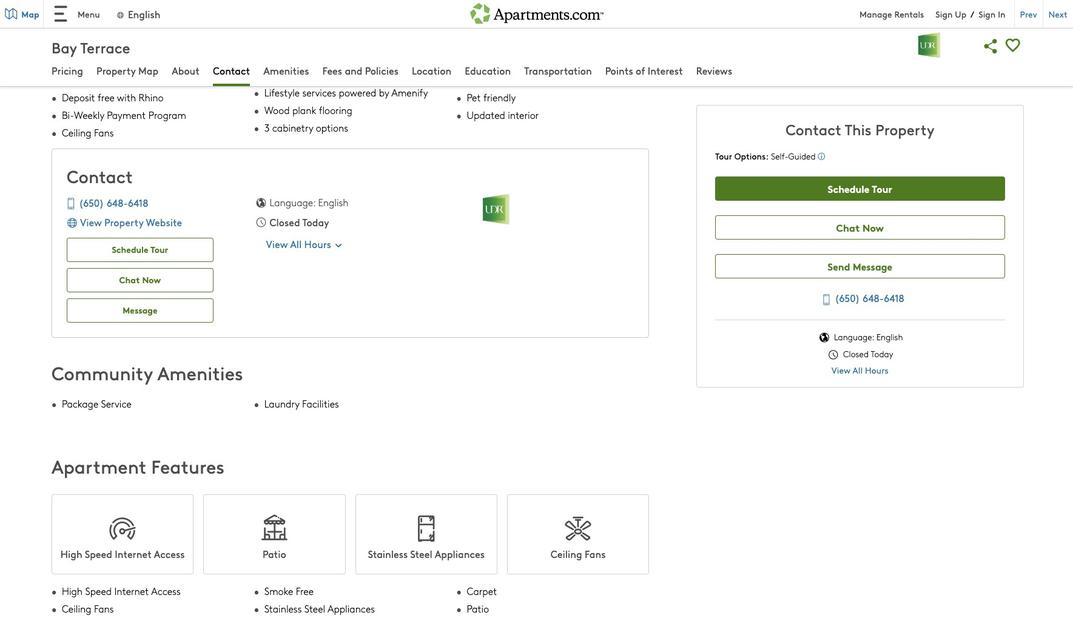 Task type: locate. For each thing, give the bounding box(es) containing it.
1 horizontal spatial steel
[[410, 548, 433, 561]]

chat now button
[[716, 215, 1005, 240], [67, 268, 214, 293]]

2 vertical spatial patio
[[467, 603, 489, 615]]

0 vertical spatial 6418
[[128, 196, 148, 210]]

6418
[[128, 196, 148, 210], [884, 291, 905, 305]]

0 horizontal spatial 648-
[[107, 196, 128, 210]]

sign left in
[[979, 8, 996, 20]]

all down "language:                                     english"
[[290, 237, 302, 250]]

all
[[290, 237, 302, 250], [853, 364, 863, 376]]

(650) 648-6418 up the view property website link
[[79, 196, 148, 210]]

1 vertical spatial internet
[[114, 585, 149, 598]]

(650) 648-6418 link down send message button
[[816, 290, 905, 308]]

0 vertical spatial appliances
[[88, 21, 135, 34]]

pet
[[467, 91, 481, 104]]

steel
[[102, 56, 122, 69]]

2 horizontal spatial english
[[877, 331, 904, 343]]

0 vertical spatial stainless
[[62, 56, 99, 69]]

2 vertical spatial view
[[832, 364, 851, 376]]

view
[[80, 216, 102, 229], [266, 237, 288, 250], [832, 364, 851, 376]]

education
[[465, 64, 511, 77]]

0 vertical spatial (650) 648-6418 link
[[62, 196, 148, 210]]

language:
[[270, 196, 316, 209], [834, 331, 875, 343]]

language: for language:                                     english
[[270, 196, 316, 209]]

1 horizontal spatial appliances
[[435, 548, 485, 561]]

648- up the view property website link
[[107, 196, 128, 210]]

schedule down this
[[828, 181, 870, 195]]

1 vertical spatial view
[[266, 237, 288, 250]]

location
[[412, 64, 452, 77]]

hours down "language:                                     english"
[[304, 237, 331, 250]]

night patrol white marbled on white finish package carpet in bedroom lifestyle services powered by amenify wood plank flooring 3 cabinetry options
[[264, 21, 428, 134]]

1 horizontal spatial view all hours
[[832, 364, 889, 376]]

map up rhino
[[138, 64, 159, 77]]

carpet
[[264, 69, 295, 81], [467, 585, 497, 598]]

1 vertical spatial access
[[151, 585, 181, 598]]

contact up more information image
[[786, 119, 842, 139]]

send message button
[[716, 254, 1005, 279]]

1 horizontal spatial view
[[266, 237, 288, 250]]

property right this
[[876, 119, 935, 139]]

sign
[[936, 8, 953, 20], [979, 8, 996, 20]]

0 horizontal spatial (650) 648-6418 link
[[62, 196, 148, 210]]

prev
[[1021, 8, 1038, 20]]

0 vertical spatial now
[[863, 220, 884, 234]]

today down language: english
[[871, 348, 894, 360]]

1 horizontal spatial schedule tour
[[828, 181, 893, 195]]

friendly up 'credit'
[[500, 21, 532, 34]]

with
[[544, 74, 563, 86], [117, 91, 136, 104]]

0 vertical spatial (650)
[[79, 196, 104, 210]]

0 horizontal spatial (650)
[[79, 196, 104, 210]]

1 horizontal spatial chat now
[[837, 220, 884, 234]]

0 horizontal spatial patio
[[62, 74, 84, 86]]

apartment
[[52, 454, 146, 479]]

hours
[[304, 237, 331, 250], [865, 364, 889, 376]]

closed up view all hours dropdown button
[[270, 216, 300, 229]]

friendly down the credit
[[484, 91, 516, 104]]

1 vertical spatial contact
[[786, 119, 842, 139]]

648-
[[107, 196, 128, 210], [863, 291, 884, 305]]

amenities
[[264, 64, 309, 77], [157, 361, 243, 386]]

chat now up send message
[[837, 220, 884, 234]]

chat now
[[837, 220, 884, 234], [119, 274, 161, 286]]

chat up the send
[[837, 220, 860, 234]]

property left website
[[104, 216, 144, 229]]

interest
[[648, 64, 683, 77]]

6418 down send message button
[[884, 291, 905, 305]]

access inside the high speed internet access ceiling fans
[[151, 585, 181, 598]]

1 vertical spatial map
[[138, 64, 159, 77]]

0 horizontal spatial stainless
[[62, 56, 99, 69]]

sign left up
[[936, 8, 953, 20]]

with down cards
[[544, 74, 563, 86]]

about button
[[172, 64, 200, 79]]

0 vertical spatial carpet
[[264, 69, 295, 81]]

0 vertical spatial contact
[[213, 64, 250, 77]]

contact right about
[[213, 64, 250, 77]]

0 vertical spatial speed
[[85, 548, 112, 561]]

schedule tour button
[[716, 177, 1005, 201], [67, 238, 214, 262]]

speed up the high speed internet access ceiling fans
[[85, 548, 112, 561]]

(650) for leftmost (650) 648-6418 'link'
[[79, 196, 104, 210]]

648- down send message button
[[863, 291, 884, 305]]

property
[[97, 64, 136, 77], [876, 119, 935, 139], [104, 216, 144, 229]]

1 vertical spatial steel
[[305, 603, 325, 615]]

now up send message
[[863, 220, 884, 234]]

0 horizontal spatial today
[[303, 216, 329, 229]]

with up payment
[[117, 91, 136, 104]]

1 horizontal spatial map
[[138, 64, 159, 77]]

pricing
[[52, 64, 83, 77]]

1 vertical spatial high
[[62, 585, 83, 598]]

1 vertical spatial view all hours
[[832, 364, 889, 376]]

policies
[[365, 64, 399, 77]]

english link
[[116, 7, 161, 20]]

(650) for the rightmost (650) 648-6418 'link'
[[835, 291, 860, 305]]

appliances
[[88, 21, 135, 34], [125, 56, 171, 69]]

1 vertical spatial stainless
[[368, 548, 408, 561]]

airbnb-
[[467, 21, 500, 34]]

0 vertical spatial ceiling
[[62, 126, 91, 139]]

0 vertical spatial fans
[[94, 126, 114, 139]]

schedule tour down contact this property at the top of the page
[[828, 181, 893, 195]]

(650) 648-6418 link up the view property website link
[[62, 196, 148, 210]]

1 horizontal spatial with
[[544, 74, 563, 86]]

property management company logo image
[[896, 32, 964, 59], [456, 193, 537, 226]]

patio
[[62, 74, 84, 86], [263, 548, 286, 561], [467, 603, 489, 615]]

0 vertical spatial schedule
[[828, 181, 870, 195]]

appliances
[[435, 548, 485, 561], [328, 603, 375, 615]]

of
[[636, 64, 646, 77]]

2 vertical spatial stainless
[[264, 603, 302, 615]]

patrol
[[292, 21, 317, 34]]

1 horizontal spatial language:
[[834, 331, 875, 343]]

internet inside the high speed internet access ceiling fans
[[114, 585, 149, 598]]

0 vertical spatial property
[[97, 64, 136, 77]]

1 vertical spatial (650)
[[835, 291, 860, 305]]

now up message button
[[142, 274, 161, 286]]

(650) down the send
[[835, 291, 860, 305]]

apartments.com logo image
[[470, 0, 604, 23]]

view all hours down language: english
[[832, 364, 889, 376]]

view all hours down "language:                                     english"
[[266, 237, 331, 250]]

chat now button up message button
[[67, 268, 214, 293]]

0 horizontal spatial tour
[[150, 244, 168, 256]]

services
[[303, 86, 336, 99]]

0 vertical spatial view
[[80, 216, 102, 229]]

0 vertical spatial 648-
[[107, 196, 128, 210]]

0 vertical spatial english
[[128, 7, 161, 20]]

next link
[[1043, 0, 1074, 28]]

0 horizontal spatial amenities
[[157, 361, 243, 386]]

with inside accepts credit cards (fee applies) build credit score with renttrack pet friendly updated interior
[[544, 74, 563, 86]]

0 vertical spatial today
[[303, 216, 329, 229]]

1 vertical spatial 6418
[[884, 291, 905, 305]]

map
[[21, 8, 39, 20], [138, 64, 159, 77]]

speed down 'high speed internet access'
[[85, 585, 112, 598]]

up
[[955, 8, 967, 20]]

fees
[[323, 64, 342, 77]]

rentals
[[895, 8, 925, 20]]

2 horizontal spatial patio
[[467, 603, 489, 615]]

high inside the high speed internet access ceiling fans
[[62, 585, 83, 598]]

chat now up message button
[[119, 274, 161, 286]]

schedule tour button down view property website
[[67, 238, 214, 262]]

appliances up app
[[88, 21, 135, 34]]

service
[[101, 398, 132, 410]]

map left menu button
[[21, 8, 39, 20]]

0 vertical spatial access
[[154, 548, 185, 561]]

carpet inside night patrol white marbled on white finish package carpet in bedroom lifestyle services powered by amenify wood plank flooring 3 cabinetry options
[[264, 69, 295, 81]]

smoke
[[264, 585, 293, 598]]

0 vertical spatial property management company logo image
[[896, 32, 964, 59]]

high for high speed internet access
[[60, 548, 82, 561]]

/
[[971, 8, 975, 20]]

high for high speed internet access ceiling fans
[[62, 585, 83, 598]]

2 vertical spatial fans
[[94, 603, 114, 615]]

1 vertical spatial with
[[117, 91, 136, 104]]

0 vertical spatial language:
[[270, 196, 316, 209]]

internet down 'high speed internet access'
[[114, 585, 149, 598]]

package
[[264, 51, 302, 64]]

2 vertical spatial ceiling
[[62, 603, 91, 615]]

all down language: english
[[853, 364, 863, 376]]

message
[[853, 259, 893, 273], [123, 304, 157, 316]]

1 vertical spatial chat now button
[[67, 268, 214, 293]]

internet
[[115, 548, 152, 561], [114, 585, 149, 598]]

0 horizontal spatial now
[[142, 274, 161, 286]]

view property website link
[[65, 216, 182, 229]]

1 vertical spatial friendly
[[484, 91, 516, 104]]

1 horizontal spatial today
[[871, 348, 894, 360]]

high speed internet access
[[60, 548, 185, 561]]

1 horizontal spatial sign
[[979, 8, 996, 20]]

finish
[[372, 38, 395, 51]]

closed today down language: english
[[841, 348, 894, 360]]

menu button
[[44, 0, 110, 28]]

(650) up the view property website link
[[79, 196, 104, 210]]

contact up the view property website link
[[67, 164, 133, 188]]

schedule tour down view property website
[[112, 244, 168, 256]]

manage rentals link
[[860, 8, 936, 20]]

stainless inside black appliances resident app stainless steel appliances patio deposit free with rhino bi-weekly payment program ceiling fans
[[62, 56, 99, 69]]

bay terrace
[[52, 37, 130, 57]]

1 vertical spatial tour
[[872, 181, 893, 195]]

contact this property
[[786, 119, 935, 139]]

1 horizontal spatial amenities
[[264, 64, 309, 77]]

property down terrace
[[97, 64, 136, 77]]

fees and policies
[[323, 64, 399, 77]]

view property website
[[80, 216, 182, 229]]

2 sign from the left
[[979, 8, 996, 20]]

1 vertical spatial (650) 648-6418 link
[[816, 290, 905, 308]]

community amenities
[[52, 361, 243, 386]]

map link
[[0, 0, 44, 28]]

tour options:
[[716, 150, 769, 162]]

amenify
[[392, 86, 428, 99]]

schedule
[[828, 181, 870, 195], [112, 244, 148, 256]]

fans inside the high speed internet access ceiling fans
[[94, 603, 114, 615]]

0 horizontal spatial closed
[[270, 216, 300, 229]]

chat now button up send message
[[716, 215, 1005, 240]]

appliances up rhino
[[125, 56, 171, 69]]

0 horizontal spatial view
[[80, 216, 102, 229]]

0 horizontal spatial all
[[290, 237, 302, 250]]

1 horizontal spatial 6418
[[884, 291, 905, 305]]

patio inside carpet patio
[[467, 603, 489, 615]]

schedule tour button down more information image
[[716, 177, 1005, 201]]

2 vertical spatial english
[[877, 331, 904, 343]]

program
[[148, 109, 186, 122]]

1 horizontal spatial chat now button
[[716, 215, 1005, 240]]

1 vertical spatial property management company logo image
[[456, 193, 537, 226]]

1 vertical spatial 648-
[[863, 291, 884, 305]]

0 vertical spatial closed today
[[270, 216, 329, 229]]

hours down language: english
[[865, 364, 889, 376]]

updated
[[467, 109, 505, 122]]

high
[[60, 548, 82, 561], [62, 585, 83, 598]]

by
[[379, 86, 389, 99]]

2 horizontal spatial tour
[[872, 181, 893, 195]]

6418 up view property website
[[128, 196, 148, 210]]

1 vertical spatial chat
[[119, 274, 140, 286]]

0 horizontal spatial map
[[21, 8, 39, 20]]

guided
[[789, 151, 816, 162]]

manage
[[860, 8, 893, 20]]

plank
[[293, 104, 316, 117]]

contact for contact button
[[213, 64, 250, 77]]

1 horizontal spatial stainless
[[264, 603, 302, 615]]

schedule down view property website
[[112, 244, 148, 256]]

closed today down "language:                                     english"
[[270, 216, 329, 229]]

1 vertical spatial schedule
[[112, 244, 148, 256]]

amenities button
[[264, 64, 309, 79]]

0 vertical spatial friendly
[[500, 21, 532, 34]]

credit
[[491, 74, 516, 86]]

0 horizontal spatial 6418
[[128, 196, 148, 210]]

internet up the high speed internet access ceiling fans
[[115, 548, 152, 561]]

package service
[[62, 398, 132, 410]]

steel
[[410, 548, 433, 561], [305, 603, 325, 615]]

0 horizontal spatial language:
[[270, 196, 316, 209]]

today down "language:                                     english"
[[303, 216, 329, 229]]

chat up message button
[[119, 274, 140, 286]]

0 vertical spatial with
[[544, 74, 563, 86]]

1 horizontal spatial tour
[[716, 150, 733, 162]]

closed down language: english
[[844, 348, 869, 360]]

english for language: english
[[877, 331, 904, 343]]

speed inside the high speed internet access ceiling fans
[[85, 585, 112, 598]]

(650) 648-6418 down send message button
[[835, 291, 905, 305]]

2 vertical spatial tour
[[150, 244, 168, 256]]



Task type: vqa. For each thing, say whether or not it's contained in the screenshot.
right the Rentals
no



Task type: describe. For each thing, give the bounding box(es) containing it.
1 horizontal spatial schedule
[[828, 181, 870, 195]]

1 vertical spatial closed today
[[841, 348, 894, 360]]

speed for high speed internet access
[[85, 548, 112, 561]]

stainless steel appliances
[[368, 548, 485, 561]]

reviews
[[697, 64, 733, 77]]

chat now for the chat now button to the left
[[119, 274, 161, 286]]

property map
[[97, 64, 159, 77]]

with inside black appliances resident app stainless steel appliances patio deposit free with rhino bi-weekly payment program ceiling fans
[[117, 91, 136, 104]]

1 sign from the left
[[936, 8, 953, 20]]

1 vertical spatial carpet
[[467, 585, 497, 598]]

in
[[297, 69, 305, 81]]

1 vertical spatial amenities
[[157, 361, 243, 386]]

payment
[[107, 109, 146, 122]]

friendly inside accepts credit cards (fee applies) build credit score with renttrack pet friendly updated interior
[[484, 91, 516, 104]]

2 horizontal spatial view
[[832, 364, 851, 376]]

facilities
[[302, 398, 339, 410]]

language:                                     english
[[270, 196, 349, 209]]

6418 for leftmost (650) 648-6418 'link'
[[128, 196, 148, 210]]

cabinetry
[[272, 122, 313, 134]]

language: for language: english
[[834, 331, 875, 343]]

0 vertical spatial amenities
[[264, 64, 309, 77]]

more information image
[[818, 153, 826, 160]]

transportation
[[525, 64, 592, 77]]

1 horizontal spatial (650) 648-6418
[[835, 291, 905, 305]]

black appliances resident app stainless steel appliances patio deposit free with rhino bi-weekly payment program ceiling fans
[[62, 21, 186, 139]]

1 vertical spatial hours
[[865, 364, 889, 376]]

access for high speed internet access
[[154, 548, 185, 561]]

0 horizontal spatial view all hours
[[266, 237, 331, 250]]

648- for the rightmost (650) 648-6418 'link'
[[863, 291, 884, 305]]

0 vertical spatial (650) 648-6418
[[79, 196, 148, 210]]

contact for contact this property
[[786, 119, 842, 139]]

0 horizontal spatial chat
[[119, 274, 140, 286]]

language: english
[[832, 331, 904, 343]]

0 vertical spatial closed
[[270, 216, 300, 229]]

1 vertical spatial property
[[876, 119, 935, 139]]

ceiling fans
[[551, 548, 606, 561]]

next
[[1049, 8, 1068, 20]]

0 vertical spatial schedule tour button
[[716, 177, 1005, 201]]

self-guided
[[771, 151, 818, 162]]

1 vertical spatial fans
[[585, 548, 606, 561]]

renttrack
[[566, 74, 609, 86]]

options
[[316, 122, 348, 134]]

2 vertical spatial property
[[104, 216, 144, 229]]

1 horizontal spatial now
[[863, 220, 884, 234]]

bi-
[[62, 109, 74, 122]]

deposit
[[62, 91, 95, 104]]

property inside "button"
[[97, 64, 136, 77]]

message button
[[67, 299, 214, 323]]

white
[[345, 38, 369, 51]]

1 vertical spatial ceiling
[[551, 548, 582, 561]]

points of interest
[[606, 64, 683, 77]]

free
[[296, 585, 314, 598]]

1 horizontal spatial all
[[853, 364, 863, 376]]

on
[[332, 38, 343, 51]]

2 horizontal spatial stainless
[[368, 548, 408, 561]]

website
[[146, 216, 182, 229]]

rhino
[[139, 91, 164, 104]]

0 vertical spatial steel
[[410, 548, 433, 561]]

0 horizontal spatial schedule
[[112, 244, 148, 256]]

0 vertical spatial map
[[21, 8, 39, 20]]

education button
[[465, 64, 511, 79]]

1 horizontal spatial (650) 648-6418 link
[[816, 290, 905, 308]]

send
[[828, 259, 851, 273]]

accepts
[[467, 56, 502, 69]]

1 vertical spatial appliances
[[125, 56, 171, 69]]

options:
[[735, 150, 769, 162]]

appliances inside smoke free stainless steel appliances
[[328, 603, 375, 615]]

score
[[519, 74, 541, 86]]

1 horizontal spatial message
[[853, 259, 893, 273]]

property map button
[[97, 64, 159, 79]]

weekly
[[74, 109, 104, 122]]

send message
[[828, 259, 893, 273]]

ceiling inside the high speed internet access ceiling fans
[[62, 603, 91, 615]]

1 horizontal spatial closed
[[844, 348, 869, 360]]

powered
[[339, 86, 377, 99]]

1 horizontal spatial patio
[[263, 548, 286, 561]]

1 vertical spatial schedule tour
[[112, 244, 168, 256]]

0 horizontal spatial closed today
[[270, 216, 329, 229]]

airbnb-friendly
[[467, 21, 532, 34]]

about
[[172, 64, 200, 77]]

white
[[264, 38, 290, 51]]

6418 for the rightmost (650) 648-6418 'link'
[[884, 291, 905, 305]]

fans inside black appliances resident app stainless steel appliances patio deposit free with rhino bi-weekly payment program ceiling fans
[[94, 126, 114, 139]]

share listing image
[[981, 35, 1002, 57]]

sign in link
[[979, 8, 1006, 20]]

3
[[264, 122, 270, 134]]

chat now for the chat now button to the right
[[837, 220, 884, 234]]

laundry facilities
[[264, 398, 339, 410]]

prev link
[[1015, 0, 1043, 28]]

1 vertical spatial message
[[123, 304, 157, 316]]

community
[[52, 361, 153, 386]]

wood
[[264, 104, 290, 117]]

build
[[467, 74, 488, 86]]

access for high speed internet access ceiling fans
[[151, 585, 181, 598]]

pricing button
[[52, 64, 83, 79]]

steel inside smoke free stainless steel appliances
[[305, 603, 325, 615]]

menu
[[78, 8, 100, 20]]

free
[[98, 91, 115, 104]]

stainless inside smoke free stainless steel appliances
[[264, 603, 302, 615]]

2 vertical spatial contact
[[67, 164, 133, 188]]

points
[[606, 64, 634, 77]]

marbled
[[293, 38, 329, 51]]

speed for high speed internet access ceiling fans
[[85, 585, 112, 598]]

internet for high speed internet access
[[115, 548, 152, 561]]

1 vertical spatial now
[[142, 274, 161, 286]]

1 vertical spatial schedule tour button
[[67, 238, 214, 262]]

transportation button
[[525, 64, 592, 79]]

0 vertical spatial schedule tour
[[828, 181, 893, 195]]

ceiling inside black appliances resident app stainless steel appliances patio deposit free with rhino bi-weekly payment program ceiling fans
[[62, 126, 91, 139]]

package
[[62, 398, 98, 410]]

apartment features
[[52, 454, 225, 479]]

1 horizontal spatial chat
[[837, 220, 860, 234]]

high speed internet access ceiling fans
[[62, 585, 181, 615]]

cards
[[534, 56, 559, 69]]

contact button
[[213, 64, 250, 79]]

map inside "button"
[[138, 64, 159, 77]]

(fee
[[562, 56, 580, 69]]

manage rentals sign up / sign in
[[860, 8, 1006, 20]]

and
[[345, 64, 363, 77]]

0 horizontal spatial hours
[[304, 237, 331, 250]]

english for language:                                     english
[[318, 196, 349, 209]]

0 horizontal spatial chat now button
[[67, 268, 214, 293]]

night
[[264, 21, 289, 34]]

applies)
[[583, 56, 618, 69]]

self-
[[771, 151, 789, 162]]

patio inside black appliances resident app stainless steel appliances patio deposit free with rhino bi-weekly payment program ceiling fans
[[62, 74, 84, 86]]

bay
[[52, 37, 77, 57]]

laundry
[[264, 398, 300, 410]]

648- for leftmost (650) 648-6418 'link'
[[107, 196, 128, 210]]

reviews button
[[697, 64, 733, 79]]

lifestyle
[[264, 86, 300, 99]]

terrace
[[80, 37, 130, 57]]

0 horizontal spatial english
[[128, 7, 161, 20]]

sign up link
[[936, 8, 967, 20]]

1 horizontal spatial property management company logo image
[[896, 32, 964, 59]]

view all hours button
[[266, 237, 344, 250]]

bedroom
[[308, 69, 347, 81]]

interior
[[508, 109, 539, 122]]

internet for high speed internet access ceiling fans
[[114, 585, 149, 598]]

accepts credit cards (fee applies) build credit score with renttrack pet friendly updated interior
[[467, 56, 618, 122]]

this
[[845, 119, 872, 139]]

smoke free stainless steel appliances
[[264, 585, 375, 615]]



